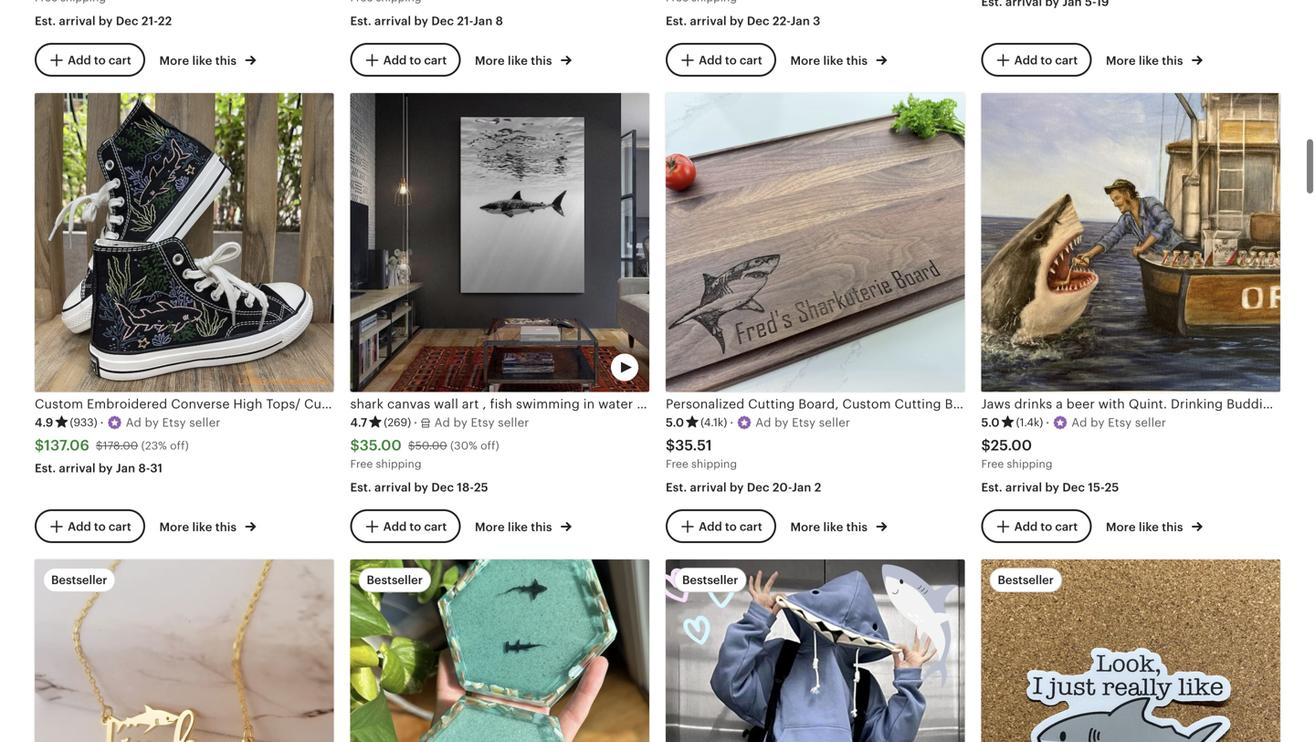 Task type: locate. For each thing, give the bounding box(es) containing it.
dec left 15-
[[1063, 481, 1086, 495]]

$ up est. arrival by dec 15-25
[[982, 437, 991, 454]]

dec for dec 15-25
[[1063, 481, 1086, 495]]

by for dec 22-jan 3
[[730, 14, 744, 28]]

3 bestseller from the left
[[683, 574, 739, 588]]

jan
[[473, 14, 493, 28], [791, 14, 810, 28], [116, 462, 135, 475], [792, 481, 812, 495]]

0 horizontal spatial 21-
[[142, 14, 158, 28]]

by
[[99, 14, 113, 28], [414, 14, 429, 28], [730, 14, 744, 28], [99, 462, 113, 475], [414, 481, 429, 495], [730, 481, 744, 495], [1046, 481, 1060, 495]]

dec left 8
[[432, 14, 454, 28]]

$ inside $ 35.51 free shipping
[[666, 437, 676, 454]]

5.0 up 25.00
[[982, 416, 1000, 430]]

0 horizontal spatial 5.0
[[666, 416, 684, 430]]

by down "$ 35.00 $ 50.00 (30% off) free shipping" at the left bottom of the page
[[414, 481, 429, 495]]

(4.1k)
[[701, 417, 728, 429]]

dec for dec 21-22
[[116, 14, 139, 28]]

shipping down 25.00
[[1007, 458, 1053, 470]]

4.9
[[35, 416, 53, 430]]

cart
[[109, 53, 131, 67], [424, 53, 447, 67], [740, 53, 763, 67], [1056, 53, 1078, 67], [109, 520, 131, 534], [424, 520, 447, 534], [740, 520, 763, 534], [1056, 520, 1078, 534]]

shipping for 35.51
[[692, 458, 737, 470]]

$ up est. arrival by jan 8-31
[[96, 440, 103, 452]]

free down 35.00 at the left of the page
[[350, 458, 373, 470]]

$ 25.00 free shipping
[[982, 437, 1053, 470]]

jan left 3
[[791, 14, 810, 28]]

1 25 from the left
[[474, 481, 489, 495]]

· for 35.51
[[730, 416, 734, 430]]

2 bestseller from the left
[[367, 574, 423, 588]]

jan left 8
[[473, 14, 493, 28]]

off) inside "$ 35.00 $ 50.00 (30% off) free shipping"
[[481, 440, 500, 452]]

2 25 from the left
[[1105, 481, 1120, 495]]

add to cart
[[68, 53, 131, 67], [383, 53, 447, 67], [699, 53, 763, 67], [1015, 53, 1078, 67], [68, 520, 131, 534], [383, 520, 447, 534], [699, 520, 763, 534], [1015, 520, 1078, 534]]

free
[[350, 458, 373, 470], [666, 458, 689, 470], [982, 458, 1004, 470]]

$ 137.06 $ 178.00 (23% off)
[[35, 437, 189, 454]]

3 shipping from the left
[[1007, 458, 1053, 470]]

1 5.0 from the left
[[666, 416, 684, 430]]

est. for est. arrival by dec 20-jan 2
[[666, 481, 687, 495]]

25 for 25.00
[[1105, 481, 1120, 495]]

1 off) from the left
[[170, 440, 189, 452]]

3
[[813, 14, 821, 28]]

2 · from the left
[[414, 416, 418, 430]]

0 horizontal spatial shipping
[[376, 458, 422, 470]]

3 · from the left
[[730, 416, 734, 430]]

25
[[474, 481, 489, 495], [1105, 481, 1120, 495]]

dec left 18-
[[432, 481, 454, 495]]

1 horizontal spatial shipping
[[692, 458, 737, 470]]

1 free from the left
[[350, 458, 373, 470]]

5.0 up 35.51
[[666, 416, 684, 430]]

$ inside $ 25.00 free shipping
[[982, 437, 991, 454]]

personalized cutting board, custom cutting board, shark gift, shark board, shark lover, tiger shark, shark coochie board, deep diver, 581 image
[[666, 93, 965, 393]]

2 5.0 from the left
[[982, 416, 1000, 430]]

3 free from the left
[[982, 458, 1004, 470]]

· right (933)
[[100, 416, 104, 430]]

this
[[215, 54, 237, 68], [531, 54, 552, 68], [847, 54, 868, 68], [1162, 54, 1184, 68], [215, 521, 237, 535], [531, 521, 552, 535], [847, 521, 868, 535], [1162, 521, 1184, 535]]

· right '(4.1k)'
[[730, 416, 734, 430]]

1 21- from the left
[[142, 14, 158, 28]]

by for dec 15-25
[[1046, 481, 1060, 495]]

1 shipping from the left
[[376, 458, 422, 470]]

shipping down 35.51
[[692, 458, 737, 470]]

bestseller
[[51, 574, 107, 588], [367, 574, 423, 588], [683, 574, 739, 588], [998, 574, 1054, 588]]

off)
[[170, 440, 189, 452], [481, 440, 500, 452]]

arrival
[[59, 14, 96, 28], [375, 14, 411, 28], [690, 14, 727, 28], [59, 462, 96, 475], [375, 481, 411, 495], [690, 481, 727, 495], [1006, 481, 1043, 495]]

by for dec 21-22
[[99, 14, 113, 28]]

product video element
[[350, 93, 650, 393], [350, 560, 650, 743], [666, 560, 965, 743]]

shipping
[[376, 458, 422, 470], [692, 458, 737, 470], [1007, 458, 1053, 470]]

(933)
[[70, 417, 97, 429]]

2 horizontal spatial shipping
[[1007, 458, 1053, 470]]

· for 25.00
[[1046, 416, 1050, 430]]

dec left 22-
[[747, 14, 770, 28]]

free inside $ 35.51 free shipping
[[666, 458, 689, 470]]

free for 35.51
[[666, 458, 689, 470]]

4 · from the left
[[1046, 416, 1050, 430]]

est. arrival by dec 21-jan 8
[[350, 14, 503, 28]]

add
[[68, 53, 91, 67], [383, 53, 407, 67], [699, 53, 723, 67], [1015, 53, 1038, 67], [68, 520, 91, 534], [383, 520, 407, 534], [699, 520, 723, 534], [1015, 520, 1038, 534]]

21-
[[142, 14, 158, 28], [457, 14, 473, 28]]

2 21- from the left
[[457, 14, 473, 28]]

0 horizontal spatial off)
[[170, 440, 189, 452]]

est. arrival by dec 20-jan 2
[[666, 481, 822, 495]]

·
[[100, 416, 104, 430], [414, 416, 418, 430], [730, 416, 734, 430], [1046, 416, 1050, 430]]

arrival for dec 20-jan 2
[[690, 481, 727, 495]]

178.00
[[103, 440, 138, 452]]

31
[[150, 462, 163, 475]]

shark name necklace, ocean, shark name necklace, silver shark necklace, gift for her, love of shark necklace image
[[35, 560, 334, 743]]

off) right (23%
[[170, 440, 189, 452]]

1 horizontal spatial 5.0
[[982, 416, 1000, 430]]

· right (269) on the bottom left
[[414, 416, 418, 430]]

by for dec 20-jan 2
[[730, 481, 744, 495]]

by left 22
[[99, 14, 113, 28]]

2 free from the left
[[666, 458, 689, 470]]

1 horizontal spatial free
[[666, 458, 689, 470]]

off) inside $ 137.06 $ 178.00 (23% off)
[[170, 440, 189, 452]]

to
[[94, 53, 106, 67], [410, 53, 421, 67], [725, 53, 737, 67], [1041, 53, 1053, 67], [94, 520, 106, 534], [410, 520, 421, 534], [725, 520, 737, 534], [1041, 520, 1053, 534]]

by down $ 137.06 $ 178.00 (23% off)
[[99, 462, 113, 475]]

by left 15-
[[1046, 481, 1060, 495]]

22-
[[773, 14, 791, 28]]

more like this link
[[159, 50, 256, 69], [475, 50, 572, 69], [791, 50, 888, 69], [1106, 50, 1203, 69], [159, 517, 256, 536], [475, 517, 572, 536], [791, 517, 888, 536], [1106, 517, 1203, 536]]

21- for 22
[[142, 14, 158, 28]]

arrival for dec 18-25
[[375, 481, 411, 495]]

2 shipping from the left
[[692, 458, 737, 470]]

$
[[35, 437, 44, 454], [350, 437, 360, 454], [666, 437, 676, 454], [982, 437, 991, 454], [96, 440, 103, 452], [408, 440, 415, 452]]

shipping down 35.00 at the left of the page
[[376, 458, 422, 470]]

· right (1.4k)
[[1046, 416, 1050, 430]]

dec
[[116, 14, 139, 28], [432, 14, 454, 28], [747, 14, 770, 28], [432, 481, 454, 495], [747, 481, 770, 495], [1063, 481, 1086, 495]]

est. for est. arrival by dec 22-jan 3
[[666, 14, 687, 28]]

0 horizontal spatial 25
[[474, 481, 489, 495]]

(23%
[[141, 440, 167, 452]]

1 horizontal spatial off)
[[481, 440, 500, 452]]

1 bestseller from the left
[[51, 574, 107, 588]]

4 bestseller link from the left
[[982, 560, 1281, 743]]

4 bestseller from the left
[[998, 574, 1054, 588]]

jan left 2
[[792, 481, 812, 495]]

by left 8
[[414, 14, 429, 28]]

$ down 4.9
[[35, 437, 44, 454]]

by left 22-
[[730, 14, 744, 28]]

$ up est. arrival by dec 20-jan 2
[[666, 437, 676, 454]]

(1.4k)
[[1017, 417, 1044, 429]]

2 horizontal spatial free
[[982, 458, 1004, 470]]

dec left 22
[[116, 14, 139, 28]]

1 horizontal spatial 25
[[1105, 481, 1120, 495]]

dec for dec 21-jan 8
[[432, 14, 454, 28]]

by for dec 18-25
[[414, 481, 429, 495]]

$ 35.00 $ 50.00 (30% off) free shipping
[[350, 437, 500, 470]]

$ down 4.7
[[350, 437, 360, 454]]

free down 25.00
[[982, 458, 1004, 470]]

137.06
[[44, 437, 89, 454]]

est.
[[35, 14, 56, 28], [350, 14, 372, 28], [666, 14, 687, 28], [35, 462, 56, 475], [350, 481, 372, 495], [666, 481, 687, 495], [982, 481, 1003, 495]]

free inside $ 25.00 free shipping
[[982, 458, 1004, 470]]

shipping inside $ 25.00 free shipping
[[1007, 458, 1053, 470]]

more
[[159, 54, 189, 68], [475, 54, 505, 68], [791, 54, 821, 68], [1106, 54, 1136, 68], [159, 521, 189, 535], [475, 521, 505, 535], [791, 521, 821, 535], [1106, 521, 1136, 535]]

like
[[192, 54, 212, 68], [508, 54, 528, 68], [824, 54, 844, 68], [1139, 54, 1159, 68], [192, 521, 212, 535], [508, 521, 528, 535], [824, 521, 844, 535], [1139, 521, 1159, 535]]

0 horizontal spatial free
[[350, 458, 373, 470]]

by left 20- at the right
[[730, 481, 744, 495]]

2 off) from the left
[[481, 440, 500, 452]]

25.00
[[991, 437, 1033, 454]]

$ for 137.06
[[35, 437, 44, 454]]

more like this
[[159, 54, 240, 68], [475, 54, 555, 68], [791, 54, 871, 68], [1106, 54, 1187, 68], [159, 521, 240, 535], [475, 521, 555, 535], [791, 521, 871, 535], [1106, 521, 1187, 535]]

off) for 137.06
[[170, 440, 189, 452]]

1 horizontal spatial 21-
[[457, 14, 473, 28]]

shark week * small tray / coaster * image
[[350, 560, 650, 743]]

off) for 35.00
[[481, 440, 500, 452]]

dec left 20- at the right
[[747, 481, 770, 495]]

$ inside $ 137.06 $ 178.00 (23% off)
[[96, 440, 103, 452]]

5.0
[[666, 416, 684, 430], [982, 416, 1000, 430]]

off) right (30%
[[481, 440, 500, 452]]

free down 35.51
[[666, 458, 689, 470]]

shipping inside $ 35.51 free shipping
[[692, 458, 737, 470]]

add to cart button
[[35, 43, 145, 77], [350, 43, 461, 77], [666, 43, 776, 77], [982, 43, 1092, 77], [35, 510, 145, 544], [350, 510, 461, 544], [666, 510, 776, 544], [982, 510, 1092, 544]]

bestseller link
[[35, 560, 334, 743], [350, 560, 650, 743], [666, 560, 965, 743], [982, 560, 1281, 743]]

1 bestseller link from the left
[[35, 560, 334, 743]]



Task type: describe. For each thing, give the bounding box(es) containing it.
2
[[815, 481, 822, 495]]

$ 35.51 free shipping
[[666, 437, 737, 470]]

est. arrival by dec 15-25
[[982, 481, 1120, 495]]

(269)
[[384, 417, 411, 429]]

dec for dec 18-25
[[432, 481, 454, 495]]

jan for est. arrival by dec 22-jan 3
[[791, 14, 810, 28]]

shark canvas wall art , fish swimming in water canvas painting , underwater world , sea landscape canvas wall decor , animal world canvas image
[[350, 93, 650, 393]]

est. for est. arrival by dec 15-25
[[982, 481, 1003, 495]]

20-
[[773, 481, 792, 495]]

est. arrival by dec 22-jan 3
[[666, 14, 821, 28]]

jan left 8- at the left of the page
[[116, 462, 135, 475]]

arrival for dec 22-jan 3
[[690, 14, 727, 28]]

25 for 35.00
[[474, 481, 489, 495]]

50.00
[[415, 440, 447, 452]]

dec for dec 22-jan 3
[[747, 14, 770, 28]]

18-
[[457, 481, 474, 495]]

free for 25.00
[[982, 458, 1004, 470]]

22
[[158, 14, 172, 28]]

by for dec 21-jan 8
[[414, 14, 429, 28]]

est. for est. arrival by dec 21-jan 8
[[350, 14, 372, 28]]

arrival for dec 21-22
[[59, 14, 96, 28]]

15-
[[1089, 481, 1105, 495]]

jan for est. arrival by dec 21-jan 8
[[473, 14, 493, 28]]

product video element for shark week * small tray / coaster * "image"
[[350, 560, 650, 743]]

est. arrival by jan 8-31
[[35, 462, 163, 475]]

4.7
[[350, 416, 368, 430]]

arrival for dec 21-jan 8
[[375, 14, 411, 28]]

jaws drinks a beer with quint. drinking buddies. quint pours a beer into jaws' mouth. shark drinking a beer. artist signed print. handmade image
[[982, 93, 1281, 393]]

3 bestseller link from the left
[[666, 560, 965, 743]]

custom embroidered converse high tops/ custom converse chuck taylor 1970s shark  embroidered / ocean vibes embroidered image
[[35, 93, 334, 393]]

$ for 25.00
[[982, 437, 991, 454]]

est. for est. arrival by dec 18-25
[[350, 481, 372, 495]]

5.0 for 25.00
[[982, 416, 1000, 430]]

jan for est. arrival by dec 20-jan 2
[[792, 481, 812, 495]]

$ for 35.00
[[350, 437, 360, 454]]

shipping inside "$ 35.00 $ 50.00 (30% off) free shipping"
[[376, 458, 422, 470]]

free inside "$ 35.00 $ 50.00 (30% off) free shipping"
[[350, 458, 373, 470]]

product video element for shark canvas wall art , fish swimming in water canvas painting , underwater world , sea landscape canvas wall decor , animal world canvas image
[[350, 93, 650, 393]]

funny shark hoodies cozy casual long sleeve pullover for men and women - autumn and winter comfy sweatshirt - perfect school couple clothes! image
[[666, 560, 965, 743]]

arrival for jan 8-31
[[59, 462, 96, 475]]

5.0 for 35.51
[[666, 416, 684, 430]]

35.51
[[676, 437, 712, 454]]

21- for jan
[[457, 14, 473, 28]]

· for 35.00
[[414, 416, 418, 430]]

8
[[496, 14, 503, 28]]

arrival for dec 15-25
[[1006, 481, 1043, 495]]

1 · from the left
[[100, 416, 104, 430]]

$ for 35.51
[[666, 437, 676, 454]]

by for jan 8-31
[[99, 462, 113, 475]]

2 bestseller link from the left
[[350, 560, 650, 743]]

$ down (269) on the bottom left
[[408, 440, 415, 452]]

look, i just really like sharks, okay? sticker || shark lover sticker || funny shark sticker || shark decal || gift for shark lover image
[[982, 560, 1281, 743]]

product video element for the funny shark hoodies cozy casual long sleeve pullover for men and women - autumn and winter comfy sweatshirt - perfect school couple clothes! image at the right of the page
[[666, 560, 965, 743]]

(30%
[[450, 440, 478, 452]]

35.00
[[360, 437, 402, 454]]

est. arrival by dec 18-25
[[350, 481, 489, 495]]

shipping for 25.00
[[1007, 458, 1053, 470]]

8-
[[138, 462, 150, 475]]

est. arrival by dec 21-22
[[35, 14, 172, 28]]

est. for est. arrival by dec 21-22
[[35, 14, 56, 28]]

est. for est. arrival by jan 8-31
[[35, 462, 56, 475]]

dec for dec 20-jan 2
[[747, 481, 770, 495]]



Task type: vqa. For each thing, say whether or not it's contained in the screenshot.
return
no



